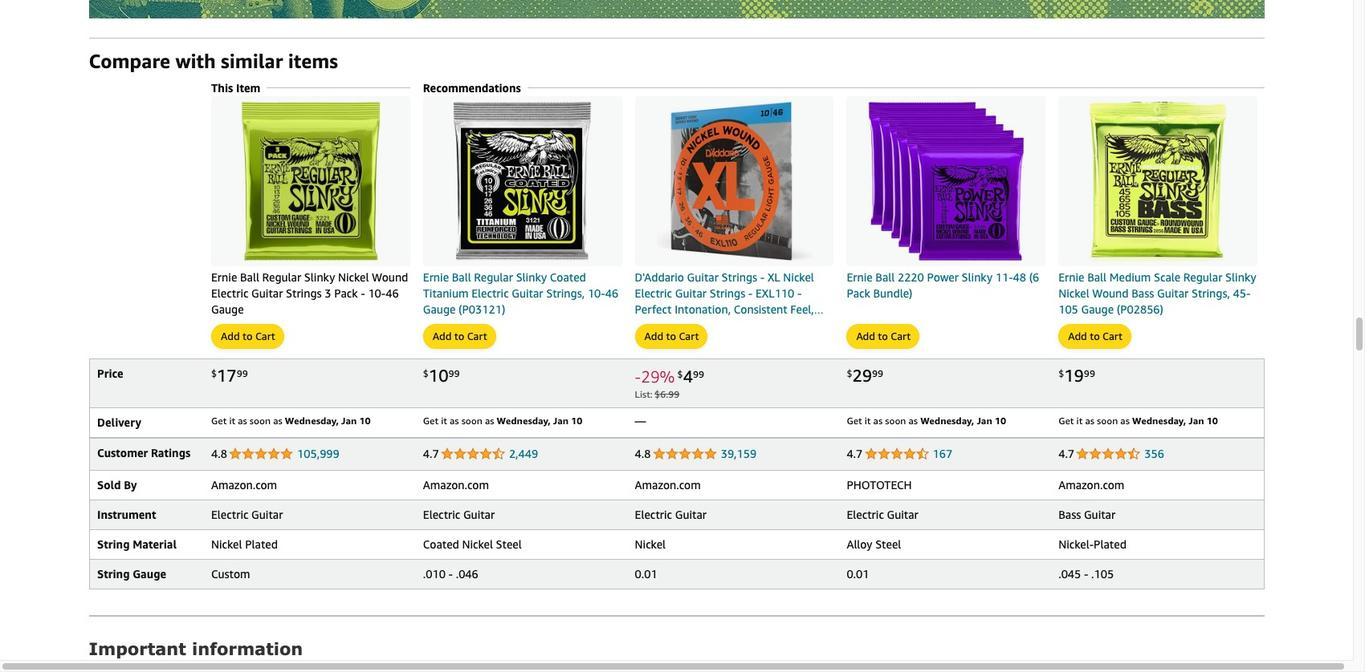 Task type: locate. For each thing, give the bounding box(es) containing it.
1 electric guitar from the left
[[211, 508, 283, 522]]

add to cart down (p03121)
[[433, 330, 487, 343]]

add for third add to cart submit from the left
[[644, 330, 663, 343]]

price
[[97, 367, 123, 380]]

2 it from the left
[[441, 415, 447, 427]]

4 soon from the left
[[1097, 415, 1118, 427]]

1 slinky from the left
[[304, 270, 335, 284]]

ernie ball regular slinky coated titanium electric guitar strings, 10-46 gauge (p03121) image
[[448, 96, 597, 266]]

it
[[229, 415, 235, 427], [441, 415, 447, 427], [865, 415, 871, 427], [1076, 415, 1083, 427]]

.010 - .046
[[423, 567, 478, 581]]

4.7 for 356
[[1059, 447, 1074, 461]]

strings left 3
[[286, 286, 322, 300]]

29%
[[641, 367, 675, 386]]

alloy
[[847, 538, 872, 551]]

0 horizontal spatial 10-
[[368, 286, 386, 300]]

ernie for ernie ball medium scale regular slinky nickel wound bass guitar strings, 45- 105 gauge (p02856)
[[1059, 270, 1084, 284]]

$ inside $ 29 99
[[847, 367, 852, 379]]

plated for nickel plated
[[245, 538, 278, 551]]

29
[[852, 366, 872, 386]]

2 string from the top
[[97, 567, 130, 581]]

string for string material
[[97, 538, 130, 551]]

information
[[192, 639, 303, 659]]

3 as from the left
[[450, 415, 459, 427]]

nickel inside the d'addario guitar strings - xl nickel electric guitar strings - exl110 - perfect intonation, consistent feel, reliable durability - for 6 string guitars - 10-46 regular light
[[783, 270, 814, 284]]

add down perfect
[[644, 330, 663, 343]]

cart for fifth add to cart submit from the left
[[1103, 330, 1123, 343]]

bass up 'nickel-' on the bottom right of the page
[[1059, 508, 1081, 522]]

0 horizontal spatial 0.01
[[635, 567, 657, 581]]

1 ernie from the left
[[211, 270, 237, 284]]

amazon.com up bass guitar
[[1059, 478, 1124, 492]]

4.8 down —
[[635, 447, 651, 461]]

1 horizontal spatial 4.7
[[847, 447, 863, 461]]

cart down the bundle)
[[891, 330, 911, 343]]

1 add from the left
[[221, 330, 240, 343]]

1 horizontal spatial plated
[[1094, 538, 1127, 551]]

ball inside ernie ball regular slinky nickel wound electric guitar strings 3 pack - 10-46 gauge
[[240, 270, 259, 284]]

$ inside $ 17 99
[[211, 367, 217, 379]]

$ for 19
[[1059, 367, 1064, 379]]

2 horizontal spatial 4.7
[[1059, 447, 1074, 461]]

add to cart up $ 29 99
[[856, 330, 911, 343]]

strings up intonation,
[[710, 286, 745, 300]]

get down 19
[[1059, 415, 1074, 427]]

gauge
[[133, 567, 166, 581]]

2 ball from the left
[[452, 270, 471, 284]]

1 0.01 from the left
[[635, 567, 657, 581]]

add to cart down perfect
[[644, 330, 699, 343]]

add for first add to cart submit
[[221, 330, 240, 343]]

electric inside ernie ball regular slinky nickel wound electric guitar strings 3 pack - 10-46 gauge
[[211, 286, 248, 300]]

string down instrument
[[97, 538, 130, 551]]

get it as soon as wednesday, jan 10 up 105,999
[[211, 415, 371, 427]]

4 get from the left
[[1059, 415, 1074, 427]]

add to cart submit down (p03121)
[[424, 325, 495, 348]]

gauge down titanium
[[423, 302, 456, 316]]

electric guitar
[[211, 508, 283, 522], [423, 508, 495, 522], [635, 508, 707, 522], [847, 508, 918, 522]]

amazon.com up "coated nickel steel"
[[423, 478, 489, 492]]

important
[[89, 639, 186, 659]]

bass guitar
[[1059, 508, 1116, 522]]

it down $ 10 99
[[441, 415, 447, 427]]

ratings
[[151, 446, 191, 460]]

0 vertical spatial bass
[[1132, 286, 1154, 300]]

cart
[[255, 330, 275, 343], [467, 330, 487, 343], [679, 330, 699, 343], [891, 330, 911, 343], [1103, 330, 1123, 343]]

4 add to cart from the left
[[856, 330, 911, 343]]

ernie ball 2220 power slinky 11-48 (6 pack bundle) link
[[847, 269, 1046, 302]]

5 cart from the left
[[1103, 330, 1123, 343]]

99 for 29
[[872, 367, 883, 379]]

ernie inside ernie ball 2220 power slinky 11-48 (6 pack bundle)
[[847, 270, 873, 284]]

1 vertical spatial coated
[[423, 538, 459, 551]]

add to cart down 105
[[1068, 330, 1123, 343]]

electric inside the d'addario guitar strings - xl nickel electric guitar strings - exl110 - perfect intonation, consistent feel, reliable durability - for 6 string guitars - 10-46 regular light
[[635, 286, 672, 300]]

strings
[[722, 270, 757, 284], [286, 286, 322, 300], [710, 286, 745, 300]]

1 horizontal spatial coated
[[550, 270, 586, 284]]

1 4.7 from the left
[[423, 447, 439, 461]]

to up $ 29 99
[[878, 330, 888, 343]]

$ inside $ 10 99
[[423, 367, 429, 379]]

3 cart from the left
[[679, 330, 699, 343]]

3 ernie from the left
[[847, 270, 873, 284]]

2 get from the left
[[423, 415, 438, 427]]

1 soon from the left
[[250, 415, 271, 427]]

1 steel from the left
[[496, 538, 522, 551]]

add up $ 29 99
[[856, 330, 875, 343]]

1 horizontal spatial wound
[[1092, 286, 1129, 300]]

ball inside ernie ball medium scale regular slinky nickel wound bass guitar strings, 45- 105 gauge (p02856)
[[1087, 270, 1107, 284]]

1 vertical spatial string
[[97, 567, 130, 581]]

1 pack from the left
[[334, 286, 358, 300]]

d'addario guitar strings - xl nickel electric guitar strings - exl110 - perfect intonation, consistent feel, reliable durability - for 6 string guitars - 10-46 regular light
[[635, 270, 814, 348]]

1 horizontal spatial steel
[[875, 538, 901, 551]]

99 inside $ 10 99
[[448, 367, 460, 379]]

3 add to cart from the left
[[644, 330, 699, 343]]

1 horizontal spatial strings,
[[1192, 286, 1230, 300]]

1 vertical spatial wound
[[1092, 286, 1129, 300]]

99 inside -29% $ 4 99 list: $6.99
[[693, 369, 704, 381]]

4.7
[[423, 447, 439, 461], [847, 447, 863, 461], [1059, 447, 1074, 461]]

ernie ball medium scale regular slinky nickel wound bass guitar strings, 45- 105 gauge (p02856) link
[[1059, 269, 1258, 318]]

to down perfect
[[666, 330, 676, 343]]

wednesday, up 2,449
[[497, 415, 551, 427]]

10- inside the ernie ball regular slinky coated titanium electric guitar strings, 10-46 gauge (p03121)
[[588, 286, 605, 300]]

1 strings, from the left
[[546, 286, 585, 300]]

5 add from the left
[[1068, 330, 1087, 343]]

—
[[635, 414, 646, 428]]

2 as from the left
[[273, 415, 282, 427]]

cart down intonation,
[[679, 330, 699, 343]]

guitar
[[687, 270, 719, 284], [251, 286, 283, 300], [512, 286, 543, 300], [675, 286, 707, 300], [1157, 286, 1189, 300], [251, 508, 283, 522], [463, 508, 495, 522], [675, 508, 707, 522], [887, 508, 918, 522], [1084, 508, 1116, 522]]

Add to Cart submit
[[212, 325, 283, 348], [424, 325, 495, 348], [636, 325, 707, 348], [847, 325, 919, 348], [1059, 325, 1131, 348]]

2 plated from the left
[[1094, 538, 1127, 551]]

wound inside ernie ball regular slinky nickel wound electric guitar strings 3 pack - 10-46 gauge
[[372, 270, 408, 284]]

strings for ernie ball regular slinky nickel wound electric guitar strings 3 pack - 10-46 gauge
[[286, 286, 322, 300]]

2 slinky from the left
[[516, 270, 547, 284]]

$
[[211, 367, 217, 379], [423, 367, 429, 379], [847, 367, 852, 379], [1059, 367, 1064, 379], [677, 369, 683, 381]]

45-
[[1233, 286, 1251, 300]]

.045 - .105
[[1059, 567, 1114, 581]]

46 inside the d'addario guitar strings - xl nickel electric guitar strings - exl110 - perfect intonation, consistent feel, reliable durability - for 6 string guitars - 10-46 regular light
[[699, 335, 712, 348]]

gauge inside ernie ball regular slinky nickel wound electric guitar strings 3 pack - 10-46 gauge
[[211, 302, 244, 316]]

- right 3
[[361, 286, 365, 300]]

0 horizontal spatial coated
[[423, 538, 459, 551]]

1 plated from the left
[[245, 538, 278, 551]]

0 vertical spatial coated
[[550, 270, 586, 284]]

nickel-
[[1059, 538, 1094, 551]]

gauge right 105
[[1081, 302, 1114, 316]]

- left .046
[[449, 567, 453, 581]]

cart down (p03121)
[[467, 330, 487, 343]]

1 horizontal spatial pack
[[847, 286, 870, 300]]

0 horizontal spatial plated
[[245, 538, 278, 551]]

2 horizontal spatial 10-
[[682, 335, 699, 348]]

2 add from the left
[[433, 330, 452, 343]]

99 for 19
[[1084, 367, 1095, 379]]

ernie ball 2220 power slinky 11-48 (6 pack bundle)
[[847, 270, 1039, 300]]

99 for 10
[[448, 367, 460, 379]]

3 electric guitar from the left
[[635, 508, 707, 522]]

slinky inside ernie ball regular slinky nickel wound electric guitar strings 3 pack - 10-46 gauge
[[304, 270, 335, 284]]

2 strings, from the left
[[1192, 286, 1230, 300]]

- up list:
[[635, 367, 641, 386]]

get down $ 10 99
[[423, 415, 438, 427]]

pack right 3
[[334, 286, 358, 300]]

string
[[768, 318, 799, 332]]

0.01
[[635, 567, 657, 581], [847, 567, 869, 581]]

guitar inside the ernie ball regular slinky coated titanium electric guitar strings, 10-46 gauge (p03121)
[[512, 286, 543, 300]]

d'addario guitar strings - xl nickel electric guitar strings - exl110 - perfect intonation, consistent feel, reliable durability - for 6 string guitars - 10-46 regular light link
[[635, 269, 834, 348]]

regular
[[262, 270, 301, 284], [474, 270, 513, 284], [1183, 270, 1223, 284], [715, 335, 754, 348]]

customer ratings
[[97, 446, 191, 460]]

1 horizontal spatial 46
[[605, 286, 618, 300]]

it down $ 29 99
[[865, 415, 871, 427]]

with
[[175, 50, 216, 72]]

ball for ernie ball medium scale regular slinky nickel wound bass guitar strings, 45- 105 gauge (p02856)
[[1087, 270, 1107, 284]]

$ inside $ 19 99
[[1059, 367, 1064, 379]]

pack left the bundle)
[[847, 286, 870, 300]]

ernie inside ernie ball regular slinky nickel wound electric guitar strings 3 pack - 10-46 gauge
[[211, 270, 237, 284]]

3 get it as soon as wednesday, jan 10 from the left
[[847, 415, 1006, 427]]

1 ball from the left
[[240, 270, 259, 284]]

99 for 17
[[237, 367, 248, 379]]

add up $ 10 99
[[433, 330, 452, 343]]

pack inside ernie ball regular slinky nickel wound electric guitar strings 3 pack - 10-46 gauge
[[334, 286, 358, 300]]

get down "17"
[[211, 415, 227, 427]]

intonation,
[[675, 302, 731, 316]]

slinky inside ernie ball 2220 power slinky 11-48 (6 pack bundle)
[[962, 270, 993, 284]]

strings inside ernie ball regular slinky nickel wound electric guitar strings 3 pack - 10-46 gauge
[[286, 286, 322, 300]]

4.7 down $ 10 99
[[423, 447, 439, 461]]

as
[[238, 415, 247, 427], [273, 415, 282, 427], [450, 415, 459, 427], [485, 415, 494, 427], [873, 415, 883, 427], [909, 415, 918, 427], [1085, 415, 1094, 427], [1120, 415, 1130, 427]]

cart down (p02856)
[[1103, 330, 1123, 343]]

46 inside ernie ball regular slinky nickel wound electric guitar strings 3 pack - 10-46 gauge
[[386, 286, 399, 300]]

get
[[211, 415, 227, 427], [423, 415, 438, 427], [847, 415, 862, 427], [1059, 415, 1074, 427]]

add to cart submit up $ 29 99
[[847, 325, 919, 348]]

3 gauge from the left
[[1081, 302, 1114, 316]]

0 horizontal spatial steel
[[496, 538, 522, 551]]

regular inside the ernie ball regular slinky coated titanium electric guitar strings, 10-46 gauge (p03121)
[[474, 270, 513, 284]]

get down 29
[[847, 415, 862, 427]]

4.7 up phototech
[[847, 447, 863, 461]]

to down (p03121)
[[454, 330, 464, 343]]

get it as soon as wednesday, jan 10 up 167
[[847, 415, 1006, 427]]

0 vertical spatial wound
[[372, 270, 408, 284]]

coated
[[550, 270, 586, 284], [423, 538, 459, 551]]

3 ball from the left
[[876, 270, 895, 284]]

2 electric guitar from the left
[[423, 508, 495, 522]]

get it as soon as wednesday, jan 10 up 356
[[1059, 415, 1218, 427]]

4.8
[[211, 447, 227, 461], [635, 447, 651, 461]]

(p03121)
[[459, 302, 505, 316]]

add to cart
[[221, 330, 275, 343], [433, 330, 487, 343], [644, 330, 699, 343], [856, 330, 911, 343], [1068, 330, 1123, 343]]

0 horizontal spatial 4.8
[[211, 447, 227, 461]]

add to cart up $ 17 99
[[221, 330, 275, 343]]

wednesday, up 105,999
[[285, 415, 339, 427]]

bass up (p02856)
[[1132, 286, 1154, 300]]

nickel plated
[[211, 538, 278, 551]]

slinky inside ernie ball medium scale regular slinky nickel wound bass guitar strings, 45- 105 gauge (p02856)
[[1225, 270, 1256, 284]]

0 horizontal spatial bass
[[1059, 508, 1081, 522]]

gauge inside ernie ball medium scale regular slinky nickel wound bass guitar strings, 45- 105 gauge (p02856)
[[1081, 302, 1114, 316]]

ball for ernie ball regular slinky nickel wound electric guitar strings 3 pack - 10-46 gauge
[[240, 270, 259, 284]]

cart down ernie ball regular slinky nickel wound electric guitar strings 3 pack - 10-46 gauge
[[255, 330, 275, 343]]

add down 105
[[1068, 330, 1087, 343]]

4.8 right 'ratings'
[[211, 447, 227, 461]]

nickel
[[338, 270, 369, 284], [783, 270, 814, 284], [1059, 286, 1089, 300], [211, 538, 242, 551], [462, 538, 493, 551], [635, 538, 666, 551]]

nickel inside ernie ball regular slinky nickel wound electric guitar strings 3 pack - 10-46 gauge
[[338, 270, 369, 284]]

2 jan from the left
[[553, 415, 569, 427]]

2 steel from the left
[[875, 538, 901, 551]]

add
[[221, 330, 240, 343], [433, 330, 452, 343], [644, 330, 663, 343], [856, 330, 875, 343], [1068, 330, 1087, 343]]

1 gauge from the left
[[211, 302, 244, 316]]

10-
[[368, 286, 386, 300], [588, 286, 605, 300], [682, 335, 699, 348]]

99
[[237, 367, 248, 379], [448, 367, 460, 379], [872, 367, 883, 379], [1084, 367, 1095, 379], [693, 369, 704, 381]]

2 cart from the left
[[467, 330, 487, 343]]

gauge up "17"
[[211, 302, 244, 316]]

- right the guitars
[[674, 335, 679, 348]]

it down $ 19 99
[[1076, 415, 1083, 427]]

add to cart submit up $ 17 99
[[212, 325, 283, 348]]

2 4.7 from the left
[[847, 447, 863, 461]]

amazon.com down —
[[635, 478, 701, 492]]

get it as soon as wednesday, jan 10 up 2,449
[[423, 415, 582, 427]]

ball inside the ernie ball regular slinky coated titanium electric guitar strings, 10-46 gauge (p03121)
[[452, 270, 471, 284]]

$ for 29
[[847, 367, 852, 379]]

ball
[[240, 270, 259, 284], [452, 270, 471, 284], [876, 270, 895, 284], [1087, 270, 1107, 284]]

0 horizontal spatial 4.7
[[423, 447, 439, 461]]

3 it from the left
[[865, 415, 871, 427]]

ernie ball 2220 power slinky 11-48 (6 pack bundle) image
[[863, 96, 1029, 266]]

delivery
[[97, 416, 141, 429]]

4 ernie from the left
[[1059, 270, 1084, 284]]

1 string from the top
[[97, 538, 130, 551]]

to up $ 17 99
[[242, 330, 253, 343]]

.010
[[423, 567, 446, 581]]

slinky
[[304, 270, 335, 284], [516, 270, 547, 284], [962, 270, 993, 284], [1225, 270, 1256, 284]]

-
[[760, 270, 765, 284], [361, 286, 365, 300], [748, 286, 753, 300], [797, 286, 802, 300], [731, 318, 736, 332], [674, 335, 679, 348], [635, 367, 641, 386], [449, 567, 453, 581], [1084, 567, 1088, 581]]

2 gauge from the left
[[423, 302, 456, 316]]

0 horizontal spatial pack
[[334, 286, 358, 300]]

46
[[386, 286, 399, 300], [605, 286, 618, 300], [699, 335, 712, 348]]

1 horizontal spatial 0.01
[[847, 567, 869, 581]]

99 inside $ 29 99
[[872, 367, 883, 379]]

electric inside the ernie ball regular slinky coated titanium electric guitar strings, 10-46 gauge (p03121)
[[471, 286, 509, 300]]

1 horizontal spatial bass
[[1132, 286, 1154, 300]]

2 get it as soon as wednesday, jan 10 from the left
[[423, 415, 582, 427]]

string
[[97, 538, 130, 551], [97, 567, 130, 581]]

strings left 'xl'
[[722, 270, 757, 284]]

4 cart from the left
[[891, 330, 911, 343]]

2 horizontal spatial 46
[[699, 335, 712, 348]]

to up $ 19 99
[[1090, 330, 1100, 343]]

1 wednesday, from the left
[[285, 415, 339, 427]]

5 add to cart from the left
[[1068, 330, 1123, 343]]

instrument
[[97, 508, 156, 522]]

amazon.com up "nickel plated"
[[211, 478, 277, 492]]

1 4.8 from the left
[[211, 447, 227, 461]]

99 inside $ 19 99
[[1084, 367, 1095, 379]]

2 pack from the left
[[847, 286, 870, 300]]

2 horizontal spatial gauge
[[1081, 302, 1114, 316]]

ernie inside the ernie ball regular slinky coated titanium electric guitar strings, 10-46 gauge (p03121)
[[423, 270, 449, 284]]

7 as from the left
[[1085, 415, 1094, 427]]

4 to from the left
[[878, 330, 888, 343]]

1 cart from the left
[[255, 330, 275, 343]]

string left gauge
[[97, 567, 130, 581]]

0 horizontal spatial 46
[[386, 286, 399, 300]]

- up consistent
[[748, 286, 753, 300]]

gauge
[[211, 302, 244, 316], [423, 302, 456, 316], [1081, 302, 1114, 316]]

1 horizontal spatial gauge
[[423, 302, 456, 316]]

2220
[[898, 270, 924, 284]]

1 add to cart submit from the left
[[212, 325, 283, 348]]

ernie
[[211, 270, 237, 284], [423, 270, 449, 284], [847, 270, 873, 284], [1059, 270, 1084, 284]]

1 horizontal spatial 4.8
[[635, 447, 651, 461]]

3 slinky from the left
[[962, 270, 993, 284]]

bass
[[1132, 286, 1154, 300], [1059, 508, 1081, 522]]

1 horizontal spatial 10-
[[588, 286, 605, 300]]

4 add from the left
[[856, 330, 875, 343]]

99 inside $ 17 99
[[237, 367, 248, 379]]

3 4.7 from the left
[[1059, 447, 1074, 461]]

wednesday, up 356
[[1132, 415, 1186, 427]]

4.7 for 167
[[847, 447, 863, 461]]

ball inside ernie ball 2220 power slinky 11-48 (6 pack bundle)
[[876, 270, 895, 284]]

it down $ 17 99
[[229, 415, 235, 427]]

ernie ball medium scale regular slinky nickel wound bass guitar strings, 45-105 gauge (p02856) image
[[1084, 96, 1232, 266]]

$ for 10
[[423, 367, 429, 379]]

ernie inside ernie ball medium scale regular slinky nickel wound bass guitar strings, 45- 105 gauge (p02856)
[[1059, 270, 1084, 284]]

0 vertical spatial string
[[97, 538, 130, 551]]

wednesday, up 167
[[920, 415, 974, 427]]

4 ball from the left
[[1087, 270, 1107, 284]]

wound
[[372, 270, 408, 284], [1092, 286, 1129, 300]]

0 horizontal spatial gauge
[[211, 302, 244, 316]]

10
[[429, 366, 448, 386], [359, 415, 371, 427], [571, 415, 582, 427], [995, 415, 1006, 427], [1207, 415, 1218, 427]]

ball for ernie ball regular slinky coated titanium electric guitar strings, 10-46 gauge (p03121)
[[452, 270, 471, 284]]

plated up .105
[[1094, 538, 1127, 551]]

add to cart submit down perfect
[[636, 325, 707, 348]]

nickel inside ernie ball medium scale regular slinky nickel wound bass guitar strings, 45- 105 gauge (p02856)
[[1059, 286, 1089, 300]]

2 4.8 from the left
[[635, 447, 651, 461]]

3 add from the left
[[644, 330, 663, 343]]

add to cart submit down 105
[[1059, 325, 1131, 348]]

0 horizontal spatial wound
[[372, 270, 408, 284]]

2 ernie from the left
[[423, 270, 449, 284]]

4.7 for 2,449
[[423, 447, 439, 461]]

plated up custom
[[245, 538, 278, 551]]

0 horizontal spatial strings,
[[546, 286, 585, 300]]

4 slinky from the left
[[1225, 270, 1256, 284]]

8 as from the left
[[1120, 415, 1130, 427]]

add up $ 17 99
[[221, 330, 240, 343]]

- left 'xl'
[[760, 270, 765, 284]]

wednesday,
[[285, 415, 339, 427], [497, 415, 551, 427], [920, 415, 974, 427], [1132, 415, 1186, 427]]

plated for nickel-plated
[[1094, 538, 1127, 551]]

guitar inside ernie ball regular slinky nickel wound electric guitar strings 3 pack - 10-46 gauge
[[251, 286, 283, 300]]

bundle)
[[873, 286, 913, 300]]

4.7 up bass guitar
[[1059, 447, 1074, 461]]

(6
[[1029, 270, 1039, 284]]



Task type: vqa. For each thing, say whether or not it's contained in the screenshot.


Task type: describe. For each thing, give the bounding box(es) containing it.
similar
[[221, 50, 283, 72]]

wound inside ernie ball medium scale regular slinky nickel wound bass guitar strings, 45- 105 gauge (p02856)
[[1092, 286, 1129, 300]]

4 it from the left
[[1076, 415, 1083, 427]]

6
[[758, 318, 765, 332]]

this item
[[211, 81, 260, 94]]

167
[[933, 447, 952, 461]]

customer
[[97, 446, 148, 460]]

titanium
[[423, 286, 469, 300]]

string for string gauge
[[97, 567, 130, 581]]

5 add to cart submit from the left
[[1059, 325, 1131, 348]]

compare with similar items
[[89, 50, 338, 72]]

cart for 4th add to cart submit
[[891, 330, 911, 343]]

coated nickel steel
[[423, 538, 522, 551]]

4 add to cart submit from the left
[[847, 325, 919, 348]]

4.8 for 105,999
[[211, 447, 227, 461]]

1 amazon.com from the left
[[211, 478, 277, 492]]

consistent
[[734, 302, 787, 316]]

4 amazon.com from the left
[[1059, 478, 1124, 492]]

- inside -29% $ 4 99 list: $6.99
[[635, 367, 641, 386]]

feel,
[[790, 302, 814, 316]]

pack inside ernie ball 2220 power slinky 11-48 (6 pack bundle)
[[847, 286, 870, 300]]

slinky inside the ernie ball regular slinky coated titanium electric guitar strings, 10-46 gauge (p03121)
[[516, 270, 547, 284]]

2,449
[[509, 447, 538, 461]]

regular inside the d'addario guitar strings - xl nickel electric guitar strings - exl110 - perfect intonation, consistent feel, reliable durability - for 6 string guitars - 10-46 regular light
[[715, 335, 754, 348]]

string material
[[97, 538, 177, 551]]

2 to from the left
[[454, 330, 464, 343]]

ernie ball medium scale regular slinky nickel wound bass guitar strings, 45- 105 gauge (p02856)
[[1059, 270, 1256, 316]]

1 get from the left
[[211, 415, 227, 427]]

4 electric guitar from the left
[[847, 508, 918, 522]]

$ 17 99
[[211, 366, 248, 386]]

- right .045
[[1084, 567, 1088, 581]]

$6.99
[[655, 388, 680, 400]]

4.8 for 39,159
[[635, 447, 651, 461]]

power
[[927, 270, 959, 284]]

1 get it as soon as wednesday, jan 10 from the left
[[211, 415, 371, 427]]

items
[[288, 50, 338, 72]]

strings for d'addario guitar strings - xl nickel electric guitar strings - exl110 - perfect intonation, consistent feel, reliable durability - for 6 string guitars - 10-46 regular light
[[710, 286, 745, 300]]

48
[[1013, 270, 1026, 284]]

5 as from the left
[[873, 415, 883, 427]]

46 inside the ernie ball regular slinky coated titanium electric guitar strings, 10-46 gauge (p03121)
[[605, 286, 618, 300]]

regular inside ernie ball regular slinky nickel wound electric guitar strings 3 pack - 10-46 gauge
[[262, 270, 301, 284]]

$ 19 99
[[1059, 366, 1095, 386]]

gauge inside the ernie ball regular slinky coated titanium electric guitar strings, 10-46 gauge (p03121)
[[423, 302, 456, 316]]

bass inside ernie ball medium scale regular slinky nickel wound bass guitar strings, 45- 105 gauge (p02856)
[[1132, 286, 1154, 300]]

-29% $ 4 99 list: $6.99
[[635, 367, 704, 400]]

3
[[325, 286, 331, 300]]

cart for second add to cart submit from left
[[467, 330, 487, 343]]

scale
[[1154, 270, 1181, 284]]

4 wednesday, from the left
[[1132, 415, 1186, 427]]

$ 10 99
[[423, 366, 460, 386]]

sold by
[[97, 478, 137, 492]]

2 0.01 from the left
[[847, 567, 869, 581]]

1 vertical spatial bass
[[1059, 508, 1081, 522]]

2 add to cart from the left
[[433, 330, 487, 343]]

recommendations
[[423, 81, 521, 94]]

356
[[1145, 447, 1164, 461]]

1 to from the left
[[242, 330, 253, 343]]

add for second add to cart submit from left
[[433, 330, 452, 343]]

- inside ernie ball regular slinky nickel wound electric guitar strings 3 pack - 10-46 gauge
[[361, 286, 365, 300]]

3 to from the left
[[666, 330, 676, 343]]

ernie ball regular slinky nickel wound electric guitar strings 3 pack - 10-46 gauge image
[[236, 96, 385, 266]]

105
[[1059, 302, 1078, 316]]

39,159
[[721, 447, 757, 461]]

3 soon from the left
[[885, 415, 906, 427]]

coated inside the ernie ball regular slinky coated titanium electric guitar strings, 10-46 gauge (p03121)
[[550, 270, 586, 284]]

strings, inside ernie ball medium scale regular slinky nickel wound bass guitar strings, 45- 105 gauge (p02856)
[[1192, 286, 1230, 300]]

by
[[124, 478, 137, 492]]

d'addario guitar strings - xl nickel electric guitar strings - exl110 - perfect intonation, consistent feel, reliable durability - for 6 string guitars - 10-46 regular light image
[[652, 96, 816, 266]]

perfect
[[635, 302, 672, 316]]

compare
[[89, 50, 170, 72]]

nickel-plated
[[1059, 538, 1127, 551]]

- left for
[[731, 318, 736, 332]]

3 jan from the left
[[977, 415, 992, 427]]

2 amazon.com from the left
[[423, 478, 489, 492]]

list:
[[635, 388, 653, 400]]

4
[[683, 367, 693, 387]]

d'addario
[[635, 270, 684, 284]]

exl110
[[756, 286, 794, 300]]

11-
[[996, 270, 1013, 284]]

10- inside the d'addario guitar strings - xl nickel electric guitar strings - exl110 - perfect intonation, consistent feel, reliable durability - for 6 string guitars - 10-46 regular light
[[682, 335, 699, 348]]

- up feel,
[[797, 286, 802, 300]]

3 add to cart submit from the left
[[636, 325, 707, 348]]

durability
[[678, 318, 728, 332]]

$ 29 99
[[847, 366, 883, 386]]

2 add to cart submit from the left
[[424, 325, 495, 348]]

add for 4th add to cart submit
[[856, 330, 875, 343]]

sold
[[97, 478, 121, 492]]

cart for first add to cart submit
[[255, 330, 275, 343]]

ernie for ernie ball 2220 power slinky 11-48 (6 pack bundle)
[[847, 270, 873, 284]]

3 get from the left
[[847, 415, 862, 427]]

cart for third add to cart submit from the left
[[679, 330, 699, 343]]

guitar inside ernie ball medium scale regular slinky nickel wound bass guitar strings, 45- 105 gauge (p02856)
[[1157, 286, 1189, 300]]

strings, inside the ernie ball regular slinky coated titanium electric guitar strings, 10-46 gauge (p03121)
[[546, 286, 585, 300]]

ernie for ernie ball regular slinky nickel wound electric guitar strings 3 pack - 10-46 gauge
[[211, 270, 237, 284]]

.046
[[456, 567, 478, 581]]

guitars
[[635, 335, 671, 348]]

material
[[133, 538, 177, 551]]

alloy steel
[[847, 538, 901, 551]]

(p02856)
[[1117, 302, 1164, 316]]

1 as from the left
[[238, 415, 247, 427]]

$ for 17
[[211, 367, 217, 379]]

ernie ball regular slinky nickel wound electric guitar strings 3 pack - 10-46 gauge
[[211, 270, 408, 316]]

item
[[236, 81, 260, 94]]

this
[[211, 81, 233, 94]]

medium
[[1110, 270, 1151, 284]]

light
[[757, 335, 783, 348]]

19
[[1064, 366, 1084, 386]]

add for fifth add to cart submit from the left
[[1068, 330, 1087, 343]]

phototech
[[847, 478, 912, 492]]

5 to from the left
[[1090, 330, 1100, 343]]

ernie ball regular slinky coated titanium electric guitar strings, 10-46 gauge (p03121)
[[423, 270, 618, 316]]

.045
[[1059, 567, 1081, 581]]

105,999
[[297, 447, 339, 461]]

4 jan from the left
[[1189, 415, 1204, 427]]

3 amazon.com from the left
[[635, 478, 701, 492]]

string gauge
[[97, 567, 166, 581]]

6 as from the left
[[909, 415, 918, 427]]

4 get it as soon as wednesday, jan 10 from the left
[[1059, 415, 1218, 427]]

$ inside -29% $ 4 99 list: $6.99
[[677, 369, 683, 381]]

.105
[[1091, 567, 1114, 581]]

17
[[217, 366, 237, 386]]

3 wednesday, from the left
[[920, 415, 974, 427]]

2 wednesday, from the left
[[497, 415, 551, 427]]

1 it from the left
[[229, 415, 235, 427]]

2 soon from the left
[[461, 415, 482, 427]]

important information
[[89, 639, 303, 659]]

ernie for ernie ball regular slinky coated titanium electric guitar strings, 10-46 gauge (p03121)
[[423, 270, 449, 284]]

ernie ball regular slinky coated titanium electric guitar strings, 10-46 gauge (p03121) link
[[423, 269, 622, 318]]

4 as from the left
[[485, 415, 494, 427]]

1 add to cart from the left
[[221, 330, 275, 343]]

reliable
[[635, 318, 675, 332]]

ball for ernie ball 2220 power slinky 11-48 (6 pack bundle)
[[876, 270, 895, 284]]

regular inside ernie ball medium scale regular slinky nickel wound bass guitar strings, 45- 105 gauge (p02856)
[[1183, 270, 1223, 284]]

xl
[[768, 270, 780, 284]]

for
[[739, 318, 755, 332]]

1 jan from the left
[[341, 415, 357, 427]]

bg 1 image
[[89, 0, 1264, 18]]

custom
[[211, 567, 250, 581]]

10- inside ernie ball regular slinky nickel wound electric guitar strings 3 pack - 10-46 gauge
[[368, 286, 386, 300]]



